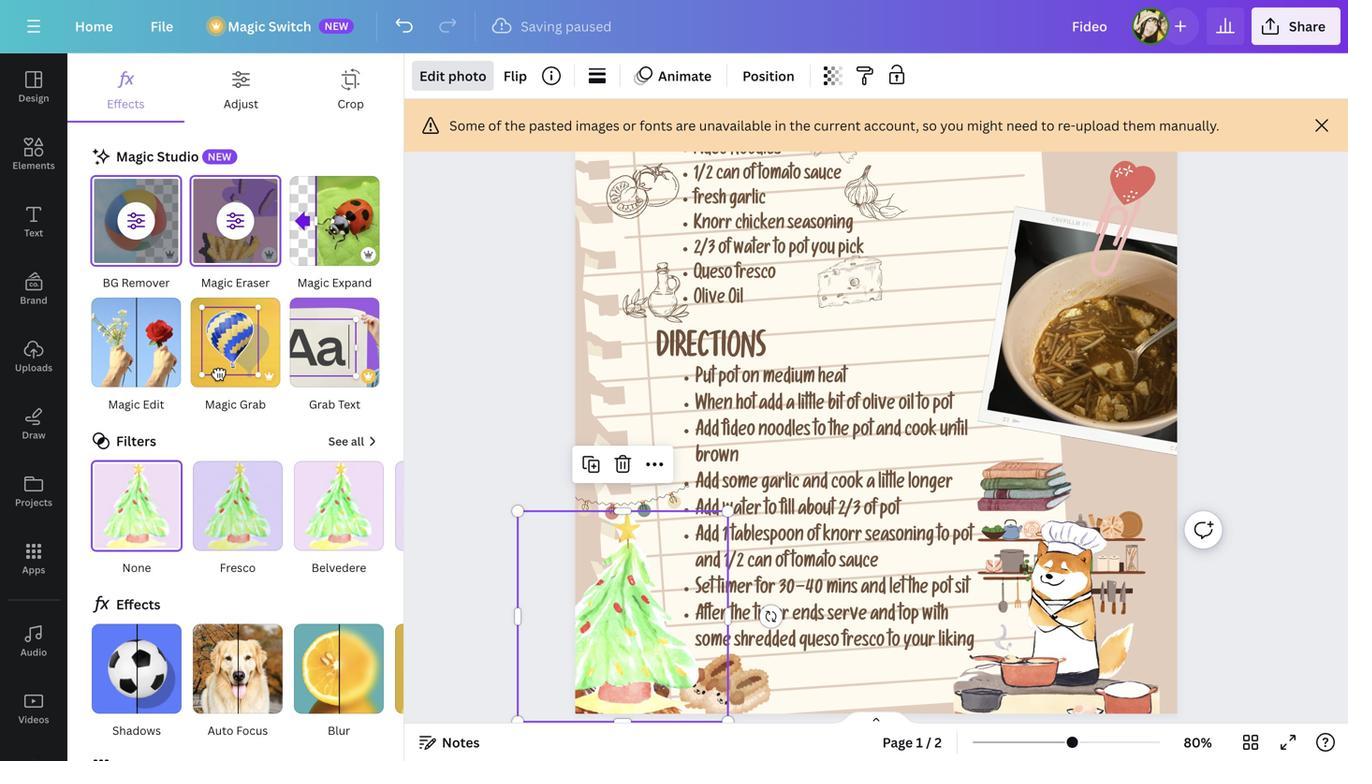 Task type: vqa. For each thing, say whether or not it's contained in the screenshot.
longer
yes



Task type: describe. For each thing, give the bounding box(es) containing it.
1 inside button
[[916, 734, 923, 751]]

/
[[926, 734, 931, 751]]

pot left sit
[[932, 581, 952, 600]]

projects
[[15, 496, 52, 509]]

longer
[[908, 475, 953, 495]]

magic for magic switch
[[228, 17, 265, 35]]

fresco button
[[191, 460, 285, 578]]

edit inside button
[[143, 396, 164, 412]]

1 inside put pot on medium heat when hot add a little bit of olive oil to pot add fideo noodles to the pot and cook until brown add some garlic and cook a little longer add water to fill about 2/3 of pot add 1 tablespoon of knorr seasoning to pot and 1/2 can of tomato sauce set timer for 30-40 mins and let the pot sit after the timer ends serve and top with some shredded queso fresco to your liking
[[722, 528, 728, 547]]

magic switch
[[228, 17, 311, 35]]

tablespoon
[[731, 528, 804, 547]]

saving paused status
[[483, 15, 621, 37]]

switch
[[269, 17, 311, 35]]

4 add from the top
[[695, 528, 719, 547]]

blur
[[328, 723, 350, 738]]

belvedere
[[311, 560, 366, 576]]

videos
[[18, 713, 49, 726]]

pot up until
[[933, 396, 953, 416]]

magic expand
[[297, 275, 372, 290]]

magic for magic expand
[[297, 275, 329, 290]]

and up "about"
[[803, 475, 828, 495]]

with
[[922, 607, 948, 626]]

design button
[[0, 53, 67, 121]]

of inside fideo noodles 1/2 can of tomato sauce
[[743, 167, 755, 186]]

position button
[[735, 61, 802, 91]]

all
[[351, 434, 364, 449]]

flip
[[503, 67, 527, 85]]

1 vertical spatial a
[[867, 475, 875, 495]]

0 vertical spatial cook
[[905, 422, 937, 442]]

2/3 inside put pot on medium heat when hot add a little bit of olive oil to pot add fideo noodles to the pot and cook until brown add some garlic and cook a little longer add water to fill about 2/3 of pot add 1 tablespoon of knorr seasoning to pot and 1/2 can of tomato sauce set timer for 30-40 mins and let the pot sit after the timer ends serve and top with some shredded queso fresco to your liking
[[838, 501, 861, 521]]

olive oil hand drawn image
[[623, 262, 690, 323]]

text inside grab text button
[[338, 396, 360, 412]]

magic for magic studio new
[[116, 147, 154, 165]]

ends
[[792, 607, 824, 626]]

fideo
[[694, 142, 728, 161]]

projects button
[[0, 458, 67, 525]]

of up 30-
[[775, 554, 788, 574]]

position
[[743, 67, 795, 85]]

directions
[[656, 336, 766, 368]]

fill
[[780, 501, 795, 521]]

1 vertical spatial cook
[[831, 475, 863, 495]]

2 grab from the left
[[309, 396, 335, 412]]

1/2 inside fideo noodles 1/2 can of tomato sauce
[[694, 167, 713, 186]]

fresh garlic
[[694, 192, 766, 210]]

pasted
[[529, 117, 572, 134]]

seasoning inside knorr chicken seasoning 2/3 of water to pot you pick queso fresco olive oil
[[788, 216, 853, 235]]

magic for magic eraser
[[201, 275, 233, 290]]

notes
[[442, 734, 480, 751]]

to left fill
[[765, 501, 777, 521]]

heat
[[818, 370, 847, 389]]

noodles
[[758, 422, 811, 442]]

fresco inside knorr chicken seasoning 2/3 of water to pot you pick queso fresco olive oil
[[736, 266, 776, 285]]

share
[[1289, 17, 1326, 35]]

apps
[[22, 564, 45, 576]]

queso
[[799, 633, 839, 653]]

might
[[967, 117, 1003, 134]]

80%
[[1184, 734, 1212, 751]]

the down bit
[[829, 422, 849, 442]]

page 1 / 2 button
[[875, 727, 949, 757]]

none
[[122, 560, 151, 576]]

crop button
[[298, 53, 404, 121]]

about
[[798, 501, 835, 521]]

pot up sit
[[953, 528, 973, 547]]

the right the let
[[908, 581, 928, 600]]

tomato inside put pot on medium heat when hot add a little bit of olive oil to pot add fideo noodles to the pot and cook until brown add some garlic and cook a little longer add water to fill about 2/3 of pot add 1 tablespoon of knorr seasoning to pot and 1/2 can of tomato sauce set timer for 30-40 mins and let the pot sit after the timer ends serve and top with some shredded queso fresco to your liking
[[791, 554, 836, 574]]

2/3 inside knorr chicken seasoning 2/3 of water to pot you pick queso fresco olive oil
[[694, 241, 715, 260]]

draw button
[[0, 390, 67, 458]]

file button
[[136, 7, 188, 45]]

tomato inside fideo noodles 1/2 can of tomato sauce
[[758, 167, 801, 186]]

3 add from the top
[[695, 501, 719, 521]]

flip button
[[496, 61, 535, 91]]

40
[[806, 581, 823, 600]]

and left the top at bottom right
[[870, 607, 896, 626]]

notes button
[[412, 727, 487, 757]]

duotone button
[[393, 623, 487, 741]]

grab text button
[[289, 297, 381, 415]]

magic studio new
[[116, 147, 232, 165]]

edit photo
[[419, 67, 487, 85]]

focus
[[236, 723, 268, 738]]

medium
[[763, 370, 815, 389]]

sauce inside fideo noodles 1/2 can of tomato sauce
[[804, 167, 842, 186]]

see all
[[328, 434, 364, 449]]

paused
[[565, 17, 612, 35]]

1 horizontal spatial little
[[878, 475, 905, 495]]

edit photo button
[[412, 61, 494, 91]]

you inside knorr chicken seasoning 2/3 of water to pot you pick queso fresco olive oil
[[811, 241, 835, 260]]

to left "your"
[[888, 633, 900, 653]]

elements
[[12, 159, 55, 172]]

0 vertical spatial little
[[798, 396, 825, 416]]

pot inside knorr chicken seasoning 2/3 of water to pot you pick queso fresco olive oil
[[789, 241, 808, 260]]

magic edit
[[108, 396, 164, 412]]

chicken
[[735, 216, 785, 235]]

serve
[[828, 607, 867, 626]]

pot right "about"
[[880, 501, 900, 521]]

sauce inside put pot on medium heat when hot add a little bit of olive oil to pot add fideo noodles to the pot and cook until brown add some garlic and cook a little longer add water to fill about 2/3 of pot add 1 tablespoon of knorr seasoning to pot and 1/2 can of tomato sauce set timer for 30-40 mins and let the pot sit after the timer ends serve and top with some shredded queso fresco to your liking
[[839, 554, 879, 574]]

the right after
[[731, 607, 751, 626]]

1 add from the top
[[695, 422, 719, 442]]

need
[[1006, 117, 1038, 134]]

brown
[[695, 449, 739, 468]]

can inside put pot on medium heat when hot add a little bit of olive oil to pot add fideo noodles to the pot and cook until brown add some garlic and cook a little longer add water to fill about 2/3 of pot add 1 tablespoon of knorr seasoning to pot and 1/2 can of tomato sauce set timer for 30-40 mins and let the pot sit after the timer ends serve and top with some shredded queso fresco to your liking
[[747, 554, 772, 574]]

water inside put pot on medium heat when hot add a little bit of olive oil to pot add fideo noodles to the pot and cook until brown add some garlic and cook a little longer add water to fill about 2/3 of pot add 1 tablespoon of knorr seasoning to pot and 1/2 can of tomato sauce set timer for 30-40 mins and let the pot sit after the timer ends serve and top with some shredded queso fresco to your liking
[[722, 501, 761, 521]]

to right the noodles
[[814, 422, 826, 442]]

saving paused
[[521, 17, 612, 35]]

shadows
[[112, 723, 161, 738]]

bg remover button
[[90, 175, 182, 293]]

saving
[[521, 17, 562, 35]]

videos button
[[0, 675, 67, 742]]

see
[[328, 434, 348, 449]]

photo
[[448, 67, 487, 85]]

oil
[[728, 291, 743, 310]]

in
[[775, 117, 786, 134]]

to left re-
[[1041, 117, 1055, 134]]

1 horizontal spatial timer
[[754, 607, 789, 626]]

uploads
[[15, 361, 53, 374]]

fresh
[[694, 192, 726, 210]]

oil
[[899, 396, 914, 416]]

knorr chicken seasoning 2/3 of water to pot you pick queso fresco olive oil
[[694, 216, 864, 310]]

fideo noodles 1/2 can of tomato sauce
[[694, 142, 842, 186]]

new inside main menu bar
[[325, 19, 348, 33]]

set
[[695, 581, 714, 600]]

brand button
[[0, 256, 67, 323]]



Task type: locate. For each thing, give the bounding box(es) containing it.
0 horizontal spatial text
[[24, 227, 43, 239]]

pick
[[838, 241, 864, 260]]

mins
[[826, 581, 858, 600]]

home
[[75, 17, 113, 35]]

magic inside magic edit button
[[108, 396, 140, 412]]

magic expand button
[[289, 175, 381, 293]]

cook down oil
[[905, 422, 937, 442]]

pot down olive
[[853, 422, 873, 442]]

of right "about"
[[864, 501, 876, 521]]

1 horizontal spatial a
[[867, 475, 875, 495]]

magic eraser button
[[190, 175, 281, 293]]

1 vertical spatial water
[[722, 501, 761, 521]]

0 horizontal spatial timer
[[717, 581, 753, 600]]

magic left eraser
[[201, 275, 233, 290]]

to inside knorr chicken seasoning 2/3 of water to pot you pick queso fresco olive oil
[[774, 241, 786, 260]]

re-
[[1058, 117, 1076, 134]]

1 vertical spatial sauce
[[839, 554, 879, 574]]

magic up filters
[[108, 396, 140, 412]]

brand
[[20, 294, 47, 307]]

fresco up oil on the top of the page
[[736, 266, 776, 285]]

blur button
[[292, 623, 386, 741]]

some of the pasted images or fonts are unavailable in the current account, so you might need to re-upload them manually.
[[449, 117, 1220, 134]]

a left longer
[[867, 475, 875, 495]]

remover
[[121, 275, 170, 290]]

of right bit
[[847, 396, 859, 416]]

seasoning up pick
[[788, 216, 853, 235]]

0 vertical spatial a
[[786, 396, 795, 416]]

1 vertical spatial new
[[208, 150, 232, 164]]

1 horizontal spatial fresco
[[843, 633, 885, 653]]

bit
[[828, 396, 843, 416]]

1 horizontal spatial can
[[747, 554, 772, 574]]

1 vertical spatial fresco
[[843, 633, 885, 653]]

noodles
[[731, 142, 781, 161]]

effects down none
[[116, 596, 161, 613]]

new right studio
[[208, 150, 232, 164]]

queso
[[694, 266, 732, 285]]

0 horizontal spatial cook
[[831, 475, 863, 495]]

for
[[756, 581, 775, 600]]

garlic up chicken on the top right
[[729, 192, 766, 210]]

0 vertical spatial 1
[[722, 528, 728, 547]]

1 left tablespoon
[[722, 528, 728, 547]]

1 vertical spatial tomato
[[791, 554, 836, 574]]

uploads button
[[0, 323, 67, 390]]

magic left switch
[[228, 17, 265, 35]]

1 horizontal spatial new
[[325, 19, 348, 33]]

of
[[488, 117, 501, 134], [743, 167, 755, 186], [718, 241, 731, 260], [847, 396, 859, 416], [864, 501, 876, 521], [807, 528, 820, 547], [775, 554, 788, 574]]

and up 'set'
[[695, 554, 721, 574]]

filters
[[116, 432, 156, 450]]

are
[[676, 117, 696, 134]]

fresco down serve
[[843, 633, 885, 653]]

seasoning up the let
[[865, 528, 934, 547]]

add
[[695, 422, 719, 442], [695, 475, 719, 495], [695, 501, 719, 521], [695, 528, 719, 547]]

1 horizontal spatial 1
[[916, 734, 923, 751]]

account,
[[864, 117, 919, 134]]

shadows button
[[90, 623, 183, 741]]

2/3 down knorr
[[694, 241, 715, 260]]

0 horizontal spatial can
[[716, 167, 740, 186]]

1 vertical spatial some
[[695, 633, 731, 653]]

and
[[876, 422, 901, 442], [803, 475, 828, 495], [695, 554, 721, 574], [861, 581, 886, 600], [870, 607, 896, 626]]

home link
[[60, 7, 128, 45]]

pot left the on
[[718, 370, 739, 389]]

magic inside main menu bar
[[228, 17, 265, 35]]

1 vertical spatial text
[[338, 396, 360, 412]]

text button
[[0, 188, 67, 256]]

1 horizontal spatial 1/2
[[724, 554, 744, 574]]

1 horizontal spatial 2/3
[[838, 501, 861, 521]]

1 vertical spatial garlic
[[761, 475, 799, 495]]

magic inside magic eraser button
[[201, 275, 233, 290]]

effects inside button
[[107, 96, 145, 111]]

to down chicken on the top right
[[774, 241, 786, 260]]

unavailable
[[699, 117, 772, 134]]

side panel tab list
[[0, 53, 67, 761]]

1 horizontal spatial edit
[[419, 67, 445, 85]]

sauce
[[804, 167, 842, 186], [839, 554, 879, 574]]

cook up "about"
[[831, 475, 863, 495]]

sauce down farfalle pasta illustration image
[[804, 167, 842, 186]]

0 vertical spatial timer
[[717, 581, 753, 600]]

to down longer
[[937, 528, 950, 547]]

some
[[449, 117, 485, 134]]

text up see all
[[338, 396, 360, 412]]

0 horizontal spatial new
[[208, 150, 232, 164]]

audio button
[[0, 608, 67, 675]]

magic right magic edit
[[205, 396, 237, 412]]

text up brand button
[[24, 227, 43, 239]]

of right the some
[[488, 117, 501, 134]]

garlic up fill
[[761, 475, 799, 495]]

adjust button
[[184, 53, 298, 121]]

file
[[151, 17, 173, 35]]

1 vertical spatial 1/2
[[724, 554, 744, 574]]

of down "about"
[[807, 528, 820, 547]]

sauce down knorr
[[839, 554, 879, 574]]

water inside knorr chicken seasoning 2/3 of water to pot you pick queso fresco olive oil
[[734, 241, 771, 260]]

the left pasted
[[505, 117, 526, 134]]

cook
[[905, 422, 937, 442], [831, 475, 863, 495]]

liking
[[939, 633, 974, 653]]

1 vertical spatial effects
[[116, 596, 161, 613]]

1/2
[[694, 167, 713, 186], [724, 554, 744, 574]]

magic inside magic expand button
[[297, 275, 329, 290]]

knorr
[[694, 216, 732, 235]]

can up for
[[747, 554, 772, 574]]

edit up filters
[[143, 396, 164, 412]]

1 vertical spatial edit
[[143, 396, 164, 412]]

0 vertical spatial edit
[[419, 67, 445, 85]]

0 vertical spatial new
[[325, 19, 348, 33]]

1 horizontal spatial grab
[[309, 396, 335, 412]]

expand
[[332, 275, 372, 290]]

0 horizontal spatial 2/3
[[694, 241, 715, 260]]

little left bit
[[798, 396, 825, 416]]

1 vertical spatial timer
[[754, 607, 789, 626]]

auto focus button
[[191, 623, 285, 741]]

80% button
[[1168, 727, 1228, 757]]

auto focus
[[208, 723, 268, 738]]

on
[[742, 370, 759, 389]]

0 vertical spatial 1/2
[[694, 167, 713, 186]]

the
[[505, 117, 526, 134], [790, 117, 811, 134], [829, 422, 849, 442], [908, 581, 928, 600], [731, 607, 751, 626]]

0 horizontal spatial 1/2
[[694, 167, 713, 186]]

some down after
[[695, 633, 731, 653]]

some down the brown
[[722, 475, 758, 495]]

0 vertical spatial sauce
[[804, 167, 842, 186]]

0 vertical spatial fresco
[[736, 266, 776, 285]]

water down chicken on the top right
[[734, 241, 771, 260]]

little left longer
[[878, 475, 905, 495]]

magic left expand
[[297, 275, 329, 290]]

0 horizontal spatial edit
[[143, 396, 164, 412]]

adjust
[[224, 96, 258, 111]]

you right so at the right of the page
[[940, 117, 964, 134]]

to right oil
[[917, 396, 930, 416]]

can inside fideo noodles 1/2 can of tomato sauce
[[716, 167, 740, 186]]

0 vertical spatial water
[[734, 241, 771, 260]]

0 vertical spatial some
[[722, 475, 758, 495]]

1/2 inside put pot on medium heat when hot add a little bit of olive oil to pot add fideo noodles to the pot and cook until brown add some garlic and cook a little longer add water to fill about 2/3 of pot add 1 tablespoon of knorr seasoning to pot and 1/2 can of tomato sauce set timer for 30-40 mins and let the pot sit after the timer ends serve and top with some shredded queso fresco to your liking
[[724, 554, 744, 574]]

and left the let
[[861, 581, 886, 600]]

0 vertical spatial effects
[[107, 96, 145, 111]]

the right in at top right
[[790, 117, 811, 134]]

1 vertical spatial seasoning
[[865, 528, 934, 547]]

current
[[814, 117, 861, 134]]

0 horizontal spatial you
[[811, 241, 835, 260]]

0 horizontal spatial 1
[[722, 528, 728, 547]]

knorr
[[823, 528, 862, 547]]

upload
[[1076, 117, 1120, 134]]

0 horizontal spatial grab
[[240, 396, 266, 412]]

water up tablespoon
[[722, 501, 761, 521]]

0 vertical spatial text
[[24, 227, 43, 239]]

new right switch
[[325, 19, 348, 33]]

main menu bar
[[0, 0, 1348, 53]]

1 horizontal spatial text
[[338, 396, 360, 412]]

0 vertical spatial tomato
[[758, 167, 801, 186]]

and down olive
[[876, 422, 901, 442]]

let
[[889, 581, 905, 600]]

timer down for
[[754, 607, 789, 626]]

1 left / at the right bottom of the page
[[916, 734, 923, 751]]

grab left grab text
[[240, 396, 266, 412]]

a right add at the bottom of the page
[[786, 396, 795, 416]]

studio
[[157, 147, 199, 165]]

grab
[[240, 396, 266, 412], [309, 396, 335, 412]]

you
[[940, 117, 964, 134], [811, 241, 835, 260]]

0 vertical spatial garlic
[[729, 192, 766, 210]]

1 vertical spatial 2/3
[[838, 501, 861, 521]]

magic for magic grab
[[205, 396, 237, 412]]

bg remover
[[103, 275, 170, 290]]

effects up magic studio new
[[107, 96, 145, 111]]

new inside magic studio new
[[208, 150, 232, 164]]

grab up see
[[309, 396, 335, 412]]

fresco
[[220, 560, 256, 576]]

1 grab from the left
[[240, 396, 266, 412]]

pot left pick
[[789, 241, 808, 260]]

show pages image
[[831, 711, 921, 726]]

0 horizontal spatial a
[[786, 396, 795, 416]]

magic for magic edit
[[108, 396, 140, 412]]

put
[[695, 370, 715, 389]]

1
[[722, 528, 728, 547], [916, 734, 923, 751]]

0 horizontal spatial seasoning
[[788, 216, 853, 235]]

1 vertical spatial can
[[747, 554, 772, 574]]

1 horizontal spatial cook
[[905, 422, 937, 442]]

effects button
[[67, 53, 184, 121]]

them
[[1123, 117, 1156, 134]]

magic left studio
[[116, 147, 154, 165]]

text inside text button
[[24, 227, 43, 239]]

farfalle pasta illustration image
[[801, 111, 861, 163]]

0 vertical spatial you
[[940, 117, 964, 134]]

0 vertical spatial 2/3
[[694, 241, 715, 260]]

1 horizontal spatial seasoning
[[865, 528, 934, 547]]

1/2 down tablespoon
[[724, 554, 744, 574]]

of down noodles
[[743, 167, 755, 186]]

1/2 up fresh
[[694, 167, 713, 186]]

of up queso
[[718, 241, 731, 260]]

0 horizontal spatial fresco
[[736, 266, 776, 285]]

fresco inside put pot on medium heat when hot add a little bit of olive oil to pot add fideo noodles to the pot and cook until brown add some garlic and cook a little longer add water to fill about 2/3 of pot add 1 tablespoon of knorr seasoning to pot and 1/2 can of tomato sauce set timer for 30-40 mins and let the pot sit after the timer ends serve and top with some shredded queso fresco to your liking
[[843, 633, 885, 653]]

images
[[576, 117, 620, 134]]

1 horizontal spatial you
[[940, 117, 964, 134]]

timer right 'set'
[[717, 581, 753, 600]]

manually.
[[1159, 117, 1220, 134]]

seasoning inside put pot on medium heat when hot add a little bit of olive oil to pot add fideo noodles to the pot and cook until brown add some garlic and cook a little longer add water to fill about 2/3 of pot add 1 tablespoon of knorr seasoning to pot and 1/2 can of tomato sauce set timer for 30-40 mins and let the pot sit after the timer ends serve and top with some shredded queso fresco to your liking
[[865, 528, 934, 547]]

auto
[[208, 723, 233, 738]]

1 vertical spatial little
[[878, 475, 905, 495]]

tomato down noodles
[[758, 167, 801, 186]]

elements button
[[0, 121, 67, 188]]

when
[[695, 396, 733, 416]]

bg
[[103, 275, 119, 290]]

tomato up 40
[[791, 554, 836, 574]]

page 1 / 2
[[883, 734, 942, 751]]

can up fresh garlic
[[716, 167, 740, 186]]

0 vertical spatial can
[[716, 167, 740, 186]]

Design title text field
[[1057, 7, 1124, 45]]

magic edit button
[[90, 297, 182, 415]]

animate button
[[628, 61, 719, 91]]

1 vertical spatial 1
[[916, 734, 923, 751]]

edit left photo
[[419, 67, 445, 85]]

garlic inside put pot on medium heat when hot add a little bit of olive oil to pot add fideo noodles to the pot and cook until brown add some garlic and cook a little longer add water to fill about 2/3 of pot add 1 tablespoon of knorr seasoning to pot and 1/2 can of tomato sauce set timer for 30-40 mins and let the pot sit after the timer ends serve and top with some shredded queso fresco to your liking
[[761, 475, 799, 495]]

edit inside popup button
[[419, 67, 445, 85]]

1 vertical spatial you
[[811, 241, 835, 260]]

put pot on medium heat when hot add a little bit of olive oil to pot add fideo noodles to the pot and cook until brown add some garlic and cook a little longer add water to fill about 2/3 of pot add 1 tablespoon of knorr seasoning to pot and 1/2 can of tomato sauce set timer for 30-40 mins and let the pot sit after the timer ends serve and top with some shredded queso fresco to your liking
[[695, 370, 974, 653]]

0 vertical spatial seasoning
[[788, 216, 853, 235]]

magic inside button
[[205, 396, 237, 412]]

design
[[18, 92, 49, 104]]

you left pick
[[811, 241, 835, 260]]

of inside knorr chicken seasoning 2/3 of water to pot you pick queso fresco olive oil
[[718, 241, 731, 260]]

0 horizontal spatial little
[[798, 396, 825, 416]]

2
[[935, 734, 942, 751]]

2 add from the top
[[695, 475, 719, 495]]

2/3 up knorr
[[838, 501, 861, 521]]

share button
[[1252, 7, 1341, 45]]

30-
[[779, 581, 806, 600]]

see all button
[[326, 430, 381, 453]]



